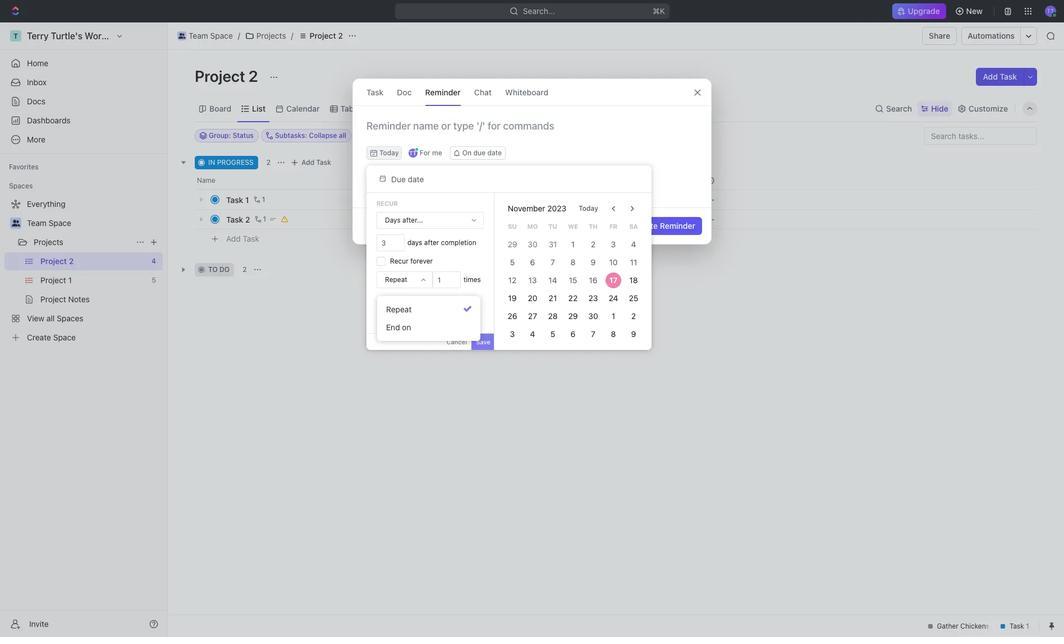 Task type: describe. For each thing, give the bounding box(es) containing it.
hide button
[[918, 101, 952, 116]]

doc button
[[397, 79, 412, 106]]

1 vertical spatial add
[[301, 158, 314, 167]]

create reminder
[[633, 221, 695, 231]]

gantt link
[[379, 101, 402, 116]]

recur for recur forever
[[390, 257, 408, 265]]

team space inside "tree"
[[27, 218, 71, 228]]

0 vertical spatial space
[[210, 31, 233, 40]]

sa
[[629, 223, 638, 230]]

calendar link
[[284, 101, 320, 116]]

board
[[209, 104, 231, 113]]

table
[[340, 104, 360, 113]]

invite
[[29, 619, 49, 629]]

0 horizontal spatial team space link
[[27, 214, 161, 232]]

1 for task 1
[[262, 195, 265, 204]]

we
[[568, 223, 578, 230]]

dashboards link
[[4, 112, 163, 130]]

calendar
[[286, 104, 320, 113]]

automations
[[968, 31, 1015, 40]]

list link
[[250, 101, 266, 116]]

search button
[[872, 101, 915, 116]]

repeat inside button
[[386, 305, 412, 314]]

add task for right add task button
[[983, 72, 1017, 81]]

home
[[27, 58, 48, 68]]

Search tasks... text field
[[924, 127, 1037, 144]]

november 2023
[[508, 204, 566, 213]]

⌘k
[[652, 6, 665, 16]]

2023
[[547, 204, 566, 213]]

task inside dialog
[[366, 87, 384, 97]]

0 horizontal spatial project 2
[[195, 67, 261, 85]]

0 horizontal spatial add task button
[[221, 232, 264, 246]]

repeat inside dropdown button
[[385, 276, 407, 284]]

0 vertical spatial team space
[[189, 31, 233, 40]]

add task for the leftmost add task button
[[226, 234, 259, 243]]

inbox link
[[4, 74, 163, 91]]

times
[[464, 276, 481, 284]]

docs
[[27, 97, 45, 106]]

favorites
[[9, 163, 39, 171]]

su
[[508, 223, 517, 230]]

dialog containing task
[[352, 79, 712, 245]]

add for the leftmost add task button
[[226, 234, 241, 243]]

create
[[633, 221, 658, 231]]

home link
[[4, 54, 163, 72]]

dashboards
[[27, 116, 70, 125]]

today button
[[366, 146, 402, 160]]

inbox
[[27, 77, 47, 87]]

doc
[[397, 87, 412, 97]]

days after completion
[[407, 239, 476, 247]]

1 horizontal spatial team space link
[[175, 29, 236, 43]]

board link
[[207, 101, 231, 116]]

add for right add task button
[[983, 72, 998, 81]]

space inside sidebar navigation
[[49, 218, 71, 228]]

automations button
[[962, 27, 1020, 44]]

0 vertical spatial projects link
[[242, 29, 289, 43]]

end on button
[[382, 319, 476, 337]]

progress
[[217, 158, 254, 167]]

favorites button
[[4, 161, 43, 174]]

new button
[[950, 2, 989, 20]]

save
[[476, 338, 490, 346]]

search...
[[523, 6, 555, 16]]

1 for task 2
[[263, 215, 266, 223]]

create reminder button
[[626, 217, 702, 235]]

1 up 'task 2'
[[245, 195, 249, 205]]

1 button for 2
[[252, 214, 268, 225]]

after
[[424, 239, 439, 247]]

task button
[[366, 79, 384, 106]]

repeat button
[[382, 301, 476, 319]]

share
[[929, 31, 950, 40]]

projects inside sidebar navigation
[[34, 237, 63, 247]]

end
[[386, 323, 400, 332]]

fr
[[609, 223, 617, 230]]

docs link
[[4, 93, 163, 111]]

in
[[208, 158, 215, 167]]

on
[[402, 323, 411, 332]]

today inside button
[[579, 204, 598, 213]]

assignees button
[[454, 129, 506, 143]]



Task type: vqa. For each thing, say whether or not it's contained in the screenshot.
The Invite
yes



Task type: locate. For each thing, give the bounding box(es) containing it.
0 vertical spatial user group image
[[178, 33, 185, 39]]

1 vertical spatial today
[[579, 204, 598, 213]]

0 vertical spatial repeat
[[385, 276, 407, 284]]

0 vertical spatial add
[[983, 72, 998, 81]]

do
[[219, 265, 230, 274]]

team space link
[[175, 29, 236, 43], [27, 214, 161, 232]]

1 horizontal spatial add
[[301, 158, 314, 167]]

1 vertical spatial projects
[[34, 237, 63, 247]]

1 horizontal spatial team space
[[189, 31, 233, 40]]

0 vertical spatial team space link
[[175, 29, 236, 43]]

add
[[983, 72, 998, 81], [301, 158, 314, 167], [226, 234, 241, 243]]

mo
[[527, 223, 538, 230]]

None field
[[377, 235, 405, 251], [433, 272, 461, 288], [377, 235, 405, 251], [433, 272, 461, 288]]

1 horizontal spatial project
[[310, 31, 336, 40]]

tu
[[548, 223, 557, 230]]

task
[[1000, 72, 1017, 81], [366, 87, 384, 97], [316, 158, 331, 167], [226, 195, 243, 205], [226, 215, 243, 224], [243, 234, 259, 243]]

1 vertical spatial reminder
[[660, 221, 695, 231]]

1 vertical spatial projects link
[[34, 233, 131, 251]]

project 2
[[310, 31, 343, 40], [195, 67, 261, 85]]

1 vertical spatial recur
[[390, 257, 408, 265]]

today button
[[572, 200, 605, 218]]

1 horizontal spatial today
[[579, 204, 598, 213]]

2 horizontal spatial add
[[983, 72, 998, 81]]

1 button for 1
[[251, 194, 267, 205]]

0 horizontal spatial add
[[226, 234, 241, 243]]

Reminder na﻿me or type '/' for commands text field
[[353, 120, 711, 146]]

Due date text field
[[391, 174, 484, 184]]

2
[[338, 31, 343, 40], [249, 67, 258, 85], [266, 158, 271, 167], [245, 215, 250, 224], [243, 265, 247, 274]]

recur
[[377, 200, 398, 207], [390, 257, 408, 265]]

dialog
[[352, 79, 712, 245]]

1 vertical spatial add task
[[301, 158, 331, 167]]

add down 'task 2'
[[226, 234, 241, 243]]

0 vertical spatial projects
[[256, 31, 286, 40]]

0 vertical spatial add task button
[[976, 68, 1024, 86]]

days
[[407, 239, 422, 247]]

1 horizontal spatial team
[[189, 31, 208, 40]]

0 vertical spatial project 2
[[310, 31, 343, 40]]

1 / from the left
[[238, 31, 240, 40]]

forever
[[410, 257, 433, 265]]

1 vertical spatial space
[[49, 218, 71, 228]]

recur forever
[[390, 257, 433, 265]]

repeat up 'end on'
[[386, 305, 412, 314]]

2 / from the left
[[291, 31, 293, 40]]

completion
[[441, 239, 476, 247]]

0 horizontal spatial reminder
[[425, 87, 461, 97]]

1 vertical spatial repeat
[[386, 305, 412, 314]]

today up th
[[579, 204, 598, 213]]

team
[[189, 31, 208, 40], [27, 218, 46, 228]]

spaces
[[9, 182, 33, 190]]

1 vertical spatial add task button
[[288, 156, 336, 169]]

1 horizontal spatial reminder
[[660, 221, 695, 231]]

/
[[238, 31, 240, 40], [291, 31, 293, 40]]

add task down calendar
[[301, 158, 331, 167]]

0 horizontal spatial projects link
[[34, 233, 131, 251]]

recur up repeat dropdown button
[[390, 257, 408, 265]]

0 horizontal spatial project
[[195, 67, 245, 85]]

0 vertical spatial project
[[310, 31, 336, 40]]

2 vertical spatial add
[[226, 234, 241, 243]]

0 vertical spatial add task
[[983, 72, 1017, 81]]

tree
[[4, 195, 163, 347]]

0 vertical spatial 1 button
[[251, 194, 267, 205]]

to do
[[208, 265, 230, 274]]

cancel
[[446, 338, 467, 346]]

new
[[966, 6, 983, 16]]

recur down today dropdown button
[[377, 200, 398, 207]]

reminder button
[[425, 79, 461, 106]]

0 horizontal spatial today
[[379, 149, 399, 157]]

today inside dropdown button
[[379, 149, 399, 157]]

0 vertical spatial team
[[189, 31, 208, 40]]

1 vertical spatial team space
[[27, 218, 71, 228]]

share button
[[922, 27, 957, 45]]

2 horizontal spatial add task
[[983, 72, 1017, 81]]

list
[[252, 104, 266, 113]]

customize
[[969, 104, 1008, 113]]

customize button
[[954, 101, 1011, 116]]

chat
[[474, 87, 492, 97]]

1 horizontal spatial projects link
[[242, 29, 289, 43]]

user group image
[[178, 33, 185, 39], [12, 220, 20, 227]]

projects link
[[242, 29, 289, 43], [34, 233, 131, 251]]

team space
[[189, 31, 233, 40], [27, 218, 71, 228]]

1 vertical spatial team space link
[[27, 214, 161, 232]]

reminder right create
[[660, 221, 695, 231]]

0 horizontal spatial team
[[27, 218, 46, 228]]

1 horizontal spatial add task button
[[288, 156, 336, 169]]

to
[[208, 265, 218, 274]]

1 horizontal spatial user group image
[[178, 33, 185, 39]]

repeat
[[385, 276, 407, 284], [386, 305, 412, 314]]

gantt
[[381, 104, 402, 113]]

1 vertical spatial project
[[195, 67, 245, 85]]

0 vertical spatial recur
[[377, 200, 398, 207]]

space
[[210, 31, 233, 40], [49, 218, 71, 228]]

1 horizontal spatial add task
[[301, 158, 331, 167]]

repeat button
[[377, 272, 432, 288]]

add up customize
[[983, 72, 998, 81]]

add task down 'task 2'
[[226, 234, 259, 243]]

0 horizontal spatial space
[[49, 218, 71, 228]]

0 vertical spatial reminder
[[425, 87, 461, 97]]

in progress
[[208, 158, 254, 167]]

upgrade link
[[892, 3, 946, 19]]

project
[[310, 31, 336, 40], [195, 67, 245, 85]]

add task button up customize
[[976, 68, 1024, 86]]

reminder
[[425, 87, 461, 97], [660, 221, 695, 231]]

0 horizontal spatial user group image
[[12, 220, 20, 227]]

reminder inside button
[[660, 221, 695, 231]]

repeat down recur forever
[[385, 276, 407, 284]]

0 horizontal spatial projects
[[34, 237, 63, 247]]

1 button right 'task 2'
[[252, 214, 268, 225]]

1 vertical spatial user group image
[[12, 220, 20, 227]]

1 button right task 1
[[251, 194, 267, 205]]

0 horizontal spatial add task
[[226, 234, 259, 243]]

reminder right doc
[[425, 87, 461, 97]]

tree containing team space
[[4, 195, 163, 347]]

1 vertical spatial 1 button
[[252, 214, 268, 225]]

add task button down calendar link
[[288, 156, 336, 169]]

whiteboard button
[[505, 79, 548, 106]]

chat button
[[474, 79, 492, 106]]

add task
[[983, 72, 1017, 81], [301, 158, 331, 167], [226, 234, 259, 243]]

end on
[[386, 323, 411, 332]]

user group image inside team space link
[[178, 33, 185, 39]]

today
[[379, 149, 399, 157], [579, 204, 598, 213]]

add task up customize
[[983, 72, 1017, 81]]

sidebar navigation
[[0, 22, 168, 638]]

tree inside sidebar navigation
[[4, 195, 163, 347]]

recur for recur
[[377, 200, 398, 207]]

upgrade
[[908, 6, 940, 16]]

th
[[589, 223, 598, 230]]

1 right task 1
[[262, 195, 265, 204]]

task 2
[[226, 215, 250, 224]]

project 2 link
[[296, 29, 346, 43]]

1 vertical spatial team
[[27, 218, 46, 228]]

0 horizontal spatial team space
[[27, 218, 71, 228]]

1 right 'task 2'
[[263, 215, 266, 223]]

0 horizontal spatial /
[[238, 31, 240, 40]]

user group image inside sidebar navigation
[[12, 220, 20, 227]]

1
[[245, 195, 249, 205], [262, 195, 265, 204], [263, 215, 266, 223]]

2 horizontal spatial add task button
[[976, 68, 1024, 86]]

1 button
[[251, 194, 267, 205], [252, 214, 268, 225]]

1 horizontal spatial projects
[[256, 31, 286, 40]]

november
[[508, 204, 545, 213]]

2 vertical spatial add task
[[226, 234, 259, 243]]

1 vertical spatial project 2
[[195, 67, 261, 85]]

0 vertical spatial today
[[379, 149, 399, 157]]

table link
[[338, 101, 360, 116]]

1 horizontal spatial /
[[291, 31, 293, 40]]

projects
[[256, 31, 286, 40], [34, 237, 63, 247]]

search
[[886, 104, 912, 113]]

add task button
[[976, 68, 1024, 86], [288, 156, 336, 169], [221, 232, 264, 246]]

1 horizontal spatial space
[[210, 31, 233, 40]]

team inside sidebar navigation
[[27, 218, 46, 228]]

add task button down 'task 2'
[[221, 232, 264, 246]]

add down calendar link
[[301, 158, 314, 167]]

1 horizontal spatial project 2
[[310, 31, 343, 40]]

task 1
[[226, 195, 249, 205]]

assignees
[[468, 131, 501, 140]]

whiteboard
[[505, 87, 548, 97]]

2 vertical spatial add task button
[[221, 232, 264, 246]]

hide
[[931, 104, 948, 113]]

today down gantt link
[[379, 149, 399, 157]]



